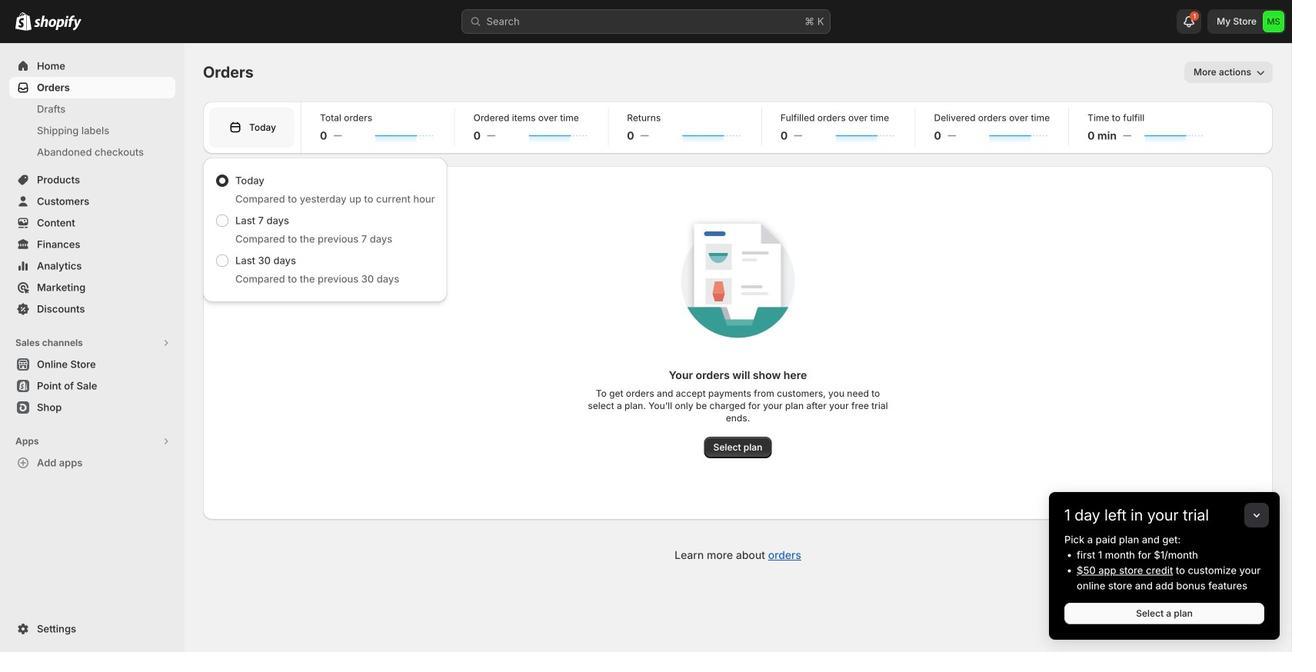 Task type: vqa. For each thing, say whether or not it's contained in the screenshot.
the right 'List'
no



Task type: locate. For each thing, give the bounding box(es) containing it.
my store image
[[1264, 11, 1285, 32]]

shopify image
[[15, 12, 32, 31], [34, 15, 82, 31]]



Task type: describe. For each thing, give the bounding box(es) containing it.
0 horizontal spatial shopify image
[[15, 12, 32, 31]]

1 horizontal spatial shopify image
[[34, 15, 82, 31]]



